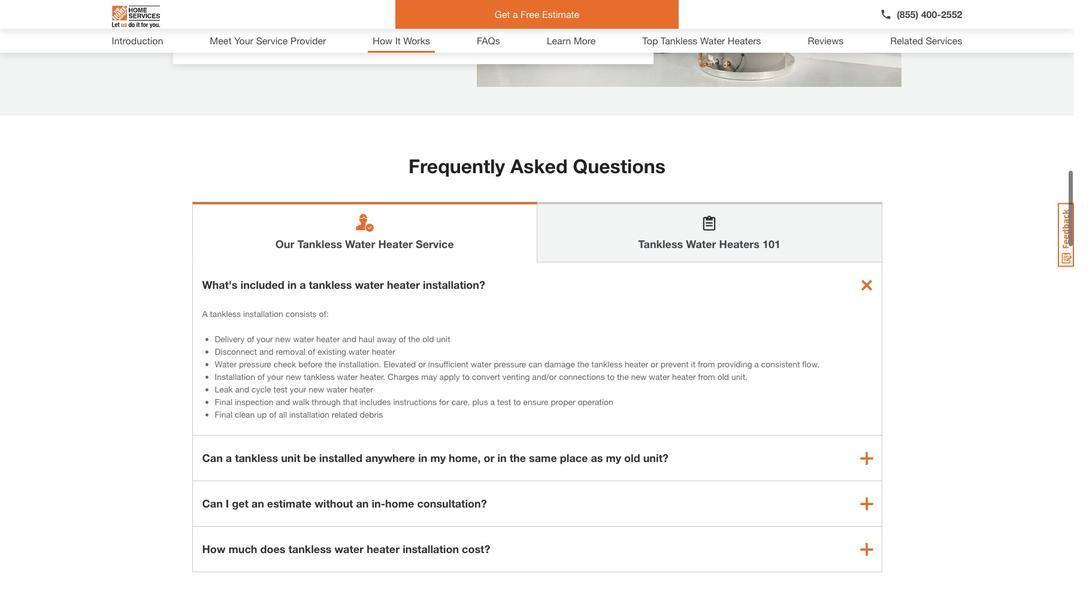 Task type: describe. For each thing, give the bounding box(es) containing it.
date
[[425, 26, 442, 36]]

of up cycle
[[258, 372, 265, 382]]

of up disconnect
[[247, 334, 254, 344]]

your down date
[[427, 38, 444, 49]]

and up existing
[[342, 334, 357, 344]]

connections
[[559, 372, 605, 382]]

water up 'one.'
[[591, 26, 612, 36]]

introduction
[[112, 35, 163, 46]]

proper
[[551, 397, 576, 407]]

a up consists
[[300, 278, 306, 291]]

and left removal
[[260, 346, 274, 357]]

old left unit?
[[625, 451, 641, 465]]

to inside when you're ready, we'll schedule a convenient date to deliver and install your new tankless water heater. our service provider will test and inspect your new water heater and haul away your old one.
[[444, 26, 451, 36]]

1 an from the left
[[252, 497, 264, 510]]

tankless right a
[[210, 309, 241, 319]]

leak
[[215, 384, 233, 394]]

when
[[245, 26, 266, 36]]

your down free on the top of the page
[[521, 26, 538, 36]]

provider
[[291, 35, 326, 46]]

tankless down before
[[304, 372, 335, 382]]

the down existing
[[325, 359, 337, 369]]

0 vertical spatial from
[[698, 359, 715, 369]]

and left install
[[481, 26, 495, 36]]

cost?
[[462, 543, 491, 556]]

get
[[495, 8, 510, 20]]

tankless for our
[[298, 237, 342, 251]]

tankless up connections
[[592, 359, 623, 369]]

enjoy
[[245, 2, 280, 18]]

new right connections
[[632, 372, 647, 382]]

tankless right does
[[289, 543, 332, 556]]

for
[[439, 397, 449, 407]]

water up installation.
[[349, 346, 370, 357]]

elevated
[[384, 359, 416, 369]]

our tankless water heater service
[[276, 237, 454, 251]]

asked
[[511, 155, 568, 177]]

heater up that
[[350, 384, 373, 394]]

free
[[521, 8, 540, 20]]

damage
[[545, 359, 575, 369]]

new up through at left
[[309, 384, 324, 394]]

up
[[257, 409, 267, 420]]

away inside when you're ready, we'll schedule a convenient date to deliver and install your new tankless water heater. our service provider will test and inspect your new water heater and haul away your old one.
[[548, 38, 567, 49]]

meet your service provider
[[210, 35, 326, 46]]

estimate
[[267, 497, 312, 510]]

care,
[[452, 397, 470, 407]]

apply
[[440, 372, 460, 382]]

of up before
[[308, 346, 315, 357]]

water down prevent
[[649, 372, 670, 382]]

0 horizontal spatial in
[[288, 278, 297, 291]]

deliver
[[454, 26, 478, 36]]

400-
[[922, 8, 942, 20]]

a right plus
[[491, 397, 495, 407]]

0 horizontal spatial service
[[256, 35, 288, 46]]

tankless down the up
[[235, 451, 278, 465]]

consultation?
[[417, 497, 487, 510]]

one.
[[602, 38, 619, 49]]

how much does tankless water heater installation cost?
[[202, 543, 491, 556]]

2 final from the top
[[215, 409, 233, 420]]

service inside when you're ready, we'll schedule a convenient date to deliver and install your new tankless water heater. our service provider will test and inspect your new water heater and haul away your old one.
[[289, 38, 315, 49]]

101
[[763, 237, 781, 251]]

heater down prevent
[[673, 372, 696, 382]]

water down can i get an estimate without an in-home consultation?
[[335, 543, 364, 556]]

a inside button
[[513, 8, 518, 20]]

(855) 400-2552
[[897, 8, 963, 20]]

top
[[643, 35, 658, 46]]

installation inside delivery of your new water heater and haul away of the old unit disconnect and removal of existing water heater water pressure check before the installation. elevated or insufficient water pressure can damage the tankless heater or prevent it from providing a consistent flow. installation of your new tankless water heater. charges may apply to convert venting and/or connections to the new water heater from old unit. leak and cycle test your new water heater final inspection and walk through that includes instructions for care, plus a test to ensure proper operation final clean up of all installation related debris
[[290, 409, 330, 420]]

the up elevated
[[409, 334, 420, 344]]

installation?
[[423, 278, 486, 291]]

related services
[[891, 35, 963, 46]]

what's included in a tankless water heater installation?
[[202, 278, 486, 291]]

the left "same"
[[510, 451, 526, 465]]

installation
[[215, 372, 255, 382]]

your down check
[[267, 372, 284, 382]]

venting
[[503, 372, 530, 382]]

installation down included
[[243, 309, 283, 319]]

the up connections
[[578, 359, 590, 369]]

get
[[232, 497, 249, 510]]

and up all
[[276, 397, 290, 407]]

consists
[[286, 309, 317, 319]]

and left it
[[381, 38, 395, 49]]

do it for you logo image
[[112, 1, 160, 33]]

plus
[[473, 397, 488, 407]]

(855) 400-2552 link
[[881, 7, 963, 22]]

it
[[691, 359, 696, 369]]

unit inside delivery of your new water heater and haul away of the old unit disconnect and removal of existing water heater water pressure check before the installation. elevated or insufficient water pressure can damage the tankless heater or prevent it from providing a consistent flow. installation of your new tankless water heater. charges may apply to convert venting and/or connections to the new water heater from old unit. leak and cycle test your new water heater final inspection and walk through that includes instructions for care, plus a test to ensure proper operation final clean up of all installation related debris
[[437, 334, 451, 344]]

when you're ready, we'll schedule a convenient date to deliver and install your new tankless water heater. our service provider will test and inspect your new water heater and haul away your old one.
[[245, 26, 619, 49]]

your down a tankless installation consists of:
[[257, 334, 273, 344]]

1 vertical spatial test
[[274, 384, 288, 394]]

learn more
[[547, 35, 596, 46]]

new down deliver on the top left
[[446, 38, 462, 49]]

prevent
[[661, 359, 689, 369]]

unit?
[[644, 451, 669, 465]]

related
[[891, 35, 924, 46]]

estimate
[[542, 8, 580, 20]]

a tankless installation consists of:
[[202, 309, 329, 319]]

providing
[[718, 359, 753, 369]]

convenient
[[382, 26, 423, 36]]

disconnect
[[215, 346, 257, 357]]

feedback link image
[[1059, 203, 1075, 267]]

be
[[304, 451, 316, 465]]

our inside when you're ready, we'll schedule a convenient date to deliver and install your new tankless water heater. our service provider will test and inspect your new water heater and haul away your old one.
[[272, 38, 286, 49]]

cycle
[[252, 384, 271, 394]]

place
[[560, 451, 588, 465]]

1 horizontal spatial in
[[418, 451, 428, 465]]

and/or
[[533, 372, 557, 382]]

and down installation
[[235, 384, 249, 394]]

will
[[351, 38, 363, 49]]

inspection
[[235, 397, 274, 407]]

in-
[[372, 497, 386, 510]]

install
[[497, 26, 519, 36]]

installation.
[[339, 359, 382, 369]]

get a free estimate button
[[396, 0, 679, 29]]

water down our tankless water heater service
[[355, 278, 384, 291]]

more
[[574, 35, 596, 46]]

2 pressure from the left
[[494, 359, 527, 369]]

2552
[[942, 8, 963, 20]]

it
[[395, 35, 401, 46]]

enjoy full-service installation
[[245, 2, 426, 18]]

how for how it works
[[373, 35, 393, 46]]

away inside delivery of your new water heater and haul away of the old unit disconnect and removal of existing water heater water pressure check before the installation. elevated or insufficient water pressure can damage the tankless heater or prevent it from providing a consistent flow. installation of your new tankless water heater. charges may apply to convert venting and/or connections to the new water heater from old unit. leak and cycle test your new water heater final inspection and walk through that includes instructions for care, plus a test to ensure proper operation final clean up of all installation related debris
[[377, 334, 397, 344]]

1 final from the top
[[215, 397, 233, 407]]

the right connections
[[617, 372, 629, 382]]

much
[[229, 543, 257, 556]]

tankless water heaters 101
[[639, 237, 781, 251]]

does
[[260, 543, 286, 556]]

inspect
[[398, 38, 425, 49]]

1 horizontal spatial or
[[484, 451, 495, 465]]

old up insufficient
[[423, 334, 434, 344]]

water up through at left
[[327, 384, 347, 394]]

unit.
[[732, 372, 748, 382]]



Task type: vqa. For each thing, say whether or not it's contained in the screenshot.
'in-'
yes



Task type: locate. For each thing, give the bounding box(es) containing it.
installation left the "cost?"
[[403, 543, 459, 556]]

new up removal
[[276, 334, 291, 344]]

2 an from the left
[[356, 497, 369, 510]]

1 vertical spatial heater.
[[360, 372, 386, 382]]

heater down heater
[[387, 278, 420, 291]]

works
[[404, 35, 430, 46]]

0 horizontal spatial or
[[419, 359, 426, 369]]

included
[[241, 278, 285, 291]]

1 vertical spatial service
[[416, 237, 454, 251]]

1 pressure from the left
[[239, 359, 271, 369]]

1 horizontal spatial unit
[[437, 334, 451, 344]]

1 vertical spatial away
[[377, 334, 397, 344]]

before
[[299, 359, 323, 369]]

heaters
[[728, 35, 762, 46], [720, 237, 760, 251]]

1 vertical spatial from
[[699, 372, 716, 382]]

or right home,
[[484, 451, 495, 465]]

water down installation.
[[337, 372, 358, 382]]

1 horizontal spatial how
[[373, 35, 393, 46]]

unit up insufficient
[[437, 334, 451, 344]]

away up elevated
[[377, 334, 397, 344]]

0 vertical spatial service
[[256, 35, 288, 46]]

operation
[[578, 397, 614, 407]]

ensure
[[524, 397, 549, 407]]

home
[[386, 497, 414, 510]]

from right it
[[698, 359, 715, 369]]

frequently
[[409, 155, 505, 177]]

through
[[312, 397, 341, 407]]

unit left 'be'
[[281, 451, 301, 465]]

water up "convert"
[[471, 359, 492, 369]]

an left in-
[[356, 497, 369, 510]]

2 vertical spatial test
[[497, 397, 511, 407]]

1 vertical spatial haul
[[359, 334, 375, 344]]

service right your
[[256, 35, 288, 46]]

1 horizontal spatial pressure
[[494, 359, 527, 369]]

of left all
[[269, 409, 277, 420]]

removal
[[276, 346, 306, 357]]

haul left learn
[[530, 38, 545, 49]]

1 horizontal spatial an
[[356, 497, 369, 510]]

1 horizontal spatial test
[[365, 38, 379, 49]]

debris
[[360, 409, 383, 420]]

0 horizontal spatial test
[[274, 384, 288, 394]]

heater. inside when you're ready, we'll schedule a convenient date to deliver and install your new tankless water heater. our service provider will test and inspect your new water heater and haul away your old one.
[[245, 38, 270, 49]]

1 my from the left
[[431, 451, 446, 465]]

or up "may" on the bottom left of page
[[419, 359, 426, 369]]

provider
[[317, 38, 348, 49]]

test right cycle
[[274, 384, 288, 394]]

anywhere
[[366, 451, 416, 465]]

tankless down estimate
[[558, 26, 589, 36]]

ready,
[[294, 26, 317, 36]]

haul
[[530, 38, 545, 49], [359, 334, 375, 344]]

0 vertical spatial final
[[215, 397, 233, 407]]

service
[[256, 35, 288, 46], [416, 237, 454, 251]]

services
[[926, 35, 963, 46]]

or
[[419, 359, 426, 369], [651, 359, 659, 369], [484, 451, 495, 465]]

1 vertical spatial our
[[276, 237, 295, 251]]

pressure up "venting"
[[494, 359, 527, 369]]

my
[[431, 451, 446, 465], [606, 451, 622, 465]]

can i get an estimate without an in-home consultation?
[[202, 497, 487, 510]]

away left more
[[548, 38, 567, 49]]

1 horizontal spatial haul
[[530, 38, 545, 49]]

questions
[[573, 155, 666, 177]]

a
[[202, 309, 208, 319]]

old left unit.
[[718, 372, 730, 382]]

final down leak at the bottom left
[[215, 397, 233, 407]]

heater down install
[[487, 38, 511, 49]]

top tankless water heaters
[[643, 35, 762, 46]]

of:
[[319, 309, 329, 319]]

home,
[[449, 451, 481, 465]]

the
[[409, 334, 420, 344], [325, 359, 337, 369], [578, 359, 590, 369], [617, 372, 629, 382], [510, 451, 526, 465]]

of up elevated
[[399, 334, 406, 344]]

tankless
[[661, 35, 698, 46], [298, 237, 342, 251], [639, 237, 684, 251]]

1 vertical spatial service
[[289, 38, 315, 49]]

1 horizontal spatial service
[[416, 237, 454, 251]]

0 horizontal spatial unit
[[281, 451, 301, 465]]

water
[[591, 26, 612, 36], [464, 38, 485, 49], [355, 278, 384, 291], [293, 334, 314, 344], [349, 346, 370, 357], [471, 359, 492, 369], [337, 372, 358, 382], [649, 372, 670, 382], [327, 384, 347, 394], [335, 543, 364, 556]]

0 vertical spatial heater.
[[245, 38, 270, 49]]

installation down walk
[[290, 409, 330, 420]]

tankless inside when you're ready, we'll schedule a convenient date to deliver and install your new tankless water heater. our service provider will test and inspect your new water heater and haul away your old one.
[[558, 26, 589, 36]]

full-
[[283, 2, 308, 18]]

2 can from the top
[[202, 497, 223, 510]]

1 horizontal spatial away
[[548, 38, 567, 49]]

you're
[[269, 26, 292, 36]]

faqs
[[477, 35, 500, 46]]

test inside when you're ready, we'll schedule a convenient date to deliver and install your new tankless water heater. our service provider will test and inspect your new water heater and haul away your old one.
[[365, 38, 379, 49]]

0 vertical spatial service
[[308, 2, 353, 18]]

how it works
[[373, 35, 430, 46]]

0 vertical spatial test
[[365, 38, 379, 49]]

check
[[274, 359, 296, 369]]

heater. inside delivery of your new water heater and haul away of the old unit disconnect and removal of existing water heater water pressure check before the installation. elevated or insufficient water pressure can damage the tankless heater or prevent it from providing a consistent flow. installation of your new tankless water heater. charges may apply to convert venting and/or connections to the new water heater from old unit. leak and cycle test your new water heater final inspection and walk through that includes instructions for care, plus a test to ensure proper operation final clean up of all installation related debris
[[360, 372, 386, 382]]

clean
[[235, 409, 255, 420]]

my left home,
[[431, 451, 446, 465]]

heater down in-
[[367, 543, 400, 556]]

from left unit.
[[699, 372, 716, 382]]

water up removal
[[293, 334, 314, 344]]

our down you're
[[272, 38, 286, 49]]

to left ensure
[[514, 397, 521, 407]]

haul up installation.
[[359, 334, 375, 344]]

installation
[[357, 2, 426, 18], [243, 309, 283, 319], [290, 409, 330, 420], [403, 543, 459, 556]]

an right the get
[[252, 497, 264, 510]]

pressure down disconnect
[[239, 359, 271, 369]]

a
[[513, 8, 518, 20], [375, 26, 379, 36], [300, 278, 306, 291], [755, 359, 759, 369], [491, 397, 495, 407], [226, 451, 232, 465]]

insufficient
[[428, 359, 469, 369]]

0 vertical spatial away
[[548, 38, 567, 49]]

meet
[[210, 35, 232, 46]]

as
[[591, 451, 603, 465]]

0 vertical spatial can
[[202, 451, 223, 465]]

your left 'one.'
[[570, 38, 586, 49]]

2 horizontal spatial or
[[651, 359, 659, 369]]

heater
[[378, 237, 413, 251]]

1 can from the top
[[202, 451, 223, 465]]

what's
[[202, 278, 238, 291]]

old left 'one.'
[[588, 38, 600, 49]]

water
[[701, 35, 726, 46], [345, 237, 375, 251], [686, 237, 717, 251], [215, 359, 237, 369]]

our up included
[[276, 237, 295, 251]]

convert
[[472, 372, 501, 382]]

0 horizontal spatial haul
[[359, 334, 375, 344]]

how left much
[[202, 543, 226, 556]]

a up i
[[226, 451, 232, 465]]

heater inside when you're ready, we'll schedule a convenient date to deliver and install your new tankless water heater. our service provider will test and inspect your new water heater and haul away your old one.
[[487, 38, 511, 49]]

2 horizontal spatial in
[[498, 451, 507, 465]]

installation up convenient
[[357, 2, 426, 18]]

0 vertical spatial how
[[373, 35, 393, 46]]

includes
[[360, 397, 391, 407]]

your
[[234, 35, 254, 46]]

1 vertical spatial final
[[215, 409, 233, 420]]

can
[[202, 451, 223, 465], [202, 497, 223, 510]]

1 horizontal spatial heater.
[[360, 372, 386, 382]]

1 vertical spatial heaters
[[720, 237, 760, 251]]

how left it
[[373, 35, 393, 46]]

test right "will"
[[365, 38, 379, 49]]

2 horizontal spatial test
[[497, 397, 511, 407]]

heater up existing
[[317, 334, 340, 344]]

to right apply
[[463, 372, 470, 382]]

0 vertical spatial unit
[[437, 334, 451, 344]]

and
[[481, 26, 495, 36], [381, 38, 395, 49], [513, 38, 527, 49], [342, 334, 357, 344], [260, 346, 274, 357], [235, 384, 249, 394], [276, 397, 290, 407]]

a right get
[[513, 8, 518, 20]]

new down check
[[286, 372, 302, 382]]

existing
[[318, 346, 347, 357]]

service up we'll
[[308, 2, 353, 18]]

may
[[422, 372, 437, 382]]

0 horizontal spatial an
[[252, 497, 264, 510]]

1 vertical spatial how
[[202, 543, 226, 556]]

or left prevent
[[651, 359, 659, 369]]

heater left prevent
[[625, 359, 649, 369]]

heater up elevated
[[372, 346, 396, 357]]

instructions
[[394, 397, 437, 407]]

0 vertical spatial our
[[272, 38, 286, 49]]

and down install
[[513, 38, 527, 49]]

same
[[529, 451, 557, 465]]

service right heater
[[416, 237, 454, 251]]

i
[[226, 497, 229, 510]]

haul inside delivery of your new water heater and haul away of the old unit disconnect and removal of existing water heater water pressure check before the installation. elevated or insufficient water pressure can damage the tankless heater or prevent it from providing a consistent flow. installation of your new tankless water heater. charges may apply to convert venting and/or connections to the new water heater from old unit. leak and cycle test your new water heater final inspection and walk through that includes instructions for care, plus a test to ensure proper operation final clean up of all installation related debris
[[359, 334, 375, 344]]

1 vertical spatial can
[[202, 497, 223, 510]]

we'll
[[319, 26, 336, 36]]

test right plus
[[497, 397, 511, 407]]

delivery of your new water heater and haul away of the old unit disconnect and removal of existing water heater water pressure check before the installation. elevated or insufficient water pressure can damage the tankless heater or prevent it from providing a consistent flow. installation of your new tankless water heater. charges may apply to convert venting and/or connections to the new water heater from old unit. leak and cycle test your new water heater final inspection and walk through that includes instructions for care, plus a test to ensure proper operation final clean up of all installation related debris
[[215, 334, 820, 420]]

water inside delivery of your new water heater and haul away of the old unit disconnect and removal of existing water heater water pressure check before the installation. elevated or insufficient water pressure can damage the tankless heater or prevent it from providing a consistent flow. installation of your new tankless water heater. charges may apply to convert venting and/or connections to the new water heater from old unit. leak and cycle test your new water heater final inspection and walk through that includes instructions for care, plus a test to ensure proper operation final clean up of all installation related debris
[[215, 359, 237, 369]]

in right home,
[[498, 451, 507, 465]]

new
[[540, 26, 555, 36], [446, 38, 462, 49], [276, 334, 291, 344], [286, 372, 302, 382], [632, 372, 647, 382], [309, 384, 324, 394]]

that
[[343, 397, 358, 407]]

can
[[529, 359, 543, 369]]

schedule
[[338, 26, 372, 36]]

0 horizontal spatial how
[[202, 543, 226, 556]]

final left 'clean'
[[215, 409, 233, 420]]

how for how much does tankless water heater installation cost?
[[202, 543, 226, 556]]

final
[[215, 397, 233, 407], [215, 409, 233, 420]]

an
[[252, 497, 264, 510], [356, 497, 369, 510]]

tankless up of:
[[309, 278, 352, 291]]

1 vertical spatial unit
[[281, 451, 301, 465]]

of
[[247, 334, 254, 344], [399, 334, 406, 344], [308, 346, 315, 357], [258, 372, 265, 382], [269, 409, 277, 420]]

tankless for top
[[661, 35, 698, 46]]

1 horizontal spatial my
[[606, 451, 622, 465]]

heater. down the when at the left top of the page
[[245, 38, 270, 49]]

heater. down installation.
[[360, 372, 386, 382]]

0 horizontal spatial away
[[377, 334, 397, 344]]

old inside when you're ready, we'll schedule a convenient date to deliver and install your new tankless water heater. our service provider will test and inspect your new water heater and haul away your old one.
[[588, 38, 600, 49]]

0 horizontal spatial heater.
[[245, 38, 270, 49]]

to right date
[[444, 26, 451, 36]]

a inside when you're ready, we'll schedule a convenient date to deliver and install your new tankless water heater. our service provider will test and inspect your new water heater and haul away your old one.
[[375, 26, 379, 36]]

0 horizontal spatial my
[[431, 451, 446, 465]]

new down get a free estimate
[[540, 26, 555, 36]]

service
[[308, 2, 353, 18], [289, 38, 315, 49]]

can for can a tankless unit be installed anywhere in my home, or in the same place as my old unit?
[[202, 451, 223, 465]]

water down deliver on the top left
[[464, 38, 485, 49]]

to right connections
[[608, 372, 615, 382]]

to
[[444, 26, 451, 36], [463, 372, 470, 382], [608, 372, 615, 382], [514, 397, 521, 407]]

0 vertical spatial heaters
[[728, 35, 762, 46]]

your up walk
[[290, 384, 306, 394]]

our
[[272, 38, 286, 49], [276, 237, 295, 251]]

related
[[332, 409, 358, 420]]

all
[[279, 409, 287, 420]]

my right as
[[606, 451, 622, 465]]

installed
[[319, 451, 363, 465]]

a right providing
[[755, 359, 759, 369]]

in right anywhere
[[418, 451, 428, 465]]

0 vertical spatial haul
[[530, 38, 545, 49]]

2 my from the left
[[606, 451, 622, 465]]

a right the schedule
[[375, 26, 379, 36]]

can a tankless unit be installed anywhere in my home, or in the same place as my old unit?
[[202, 451, 669, 465]]

service down ready,
[[289, 38, 315, 49]]

0 horizontal spatial pressure
[[239, 359, 271, 369]]

can for can i get an estimate without an in-home consultation?
[[202, 497, 223, 510]]

haul inside when you're ready, we'll schedule a convenient date to deliver and install your new tankless water heater. our service provider will test and inspect your new water heater and haul away your old one.
[[530, 38, 545, 49]]



